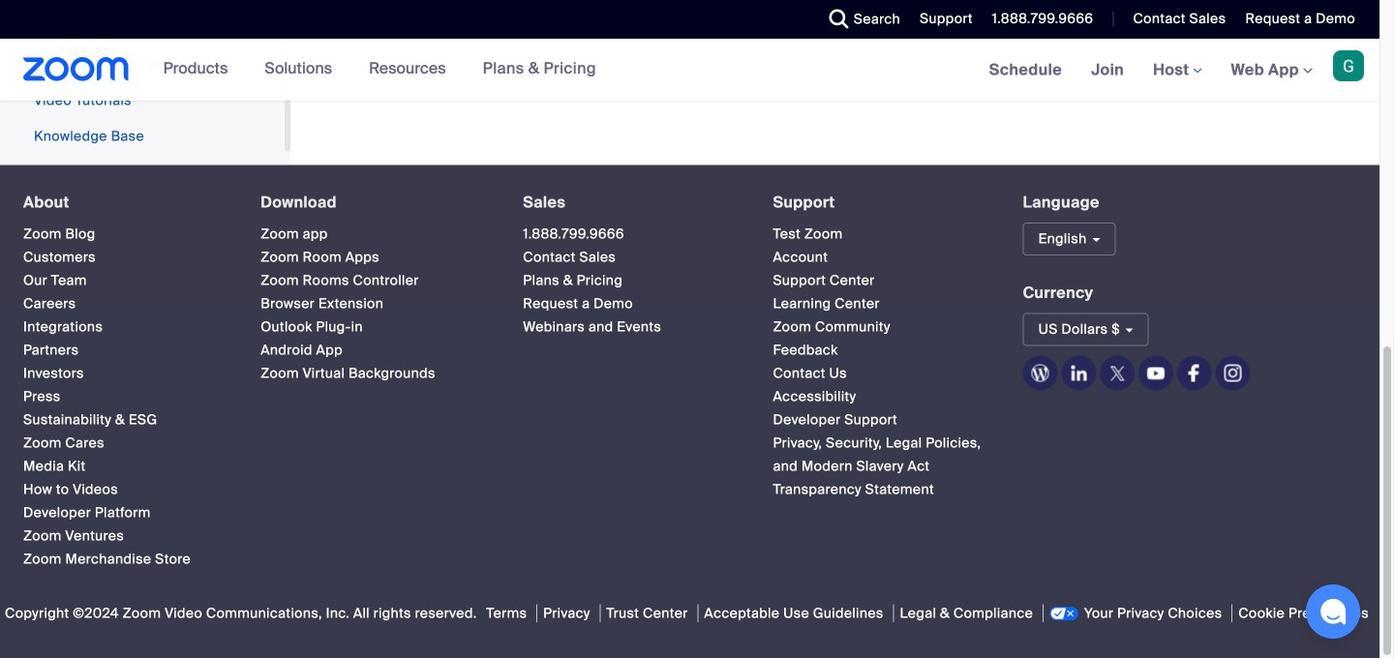 Task type: locate. For each thing, give the bounding box(es) containing it.
profile picture image
[[1334, 50, 1365, 81]]

open chat image
[[1320, 599, 1347, 626]]

meetings navigation
[[975, 39, 1380, 102]]

4 heading from the left
[[773, 194, 989, 211]]

main content main content
[[291, 0, 1380, 165]]

1 heading from the left
[[23, 194, 226, 211]]

zoom logo image
[[23, 57, 129, 81]]

banner
[[0, 39, 1380, 102]]

heading
[[23, 194, 226, 211], [261, 194, 489, 211], [523, 194, 739, 211], [773, 194, 989, 211]]



Task type: vqa. For each thing, say whether or not it's contained in the screenshot.
fourth heading
yes



Task type: describe. For each thing, give the bounding box(es) containing it.
product information navigation
[[149, 39, 611, 101]]

2 heading from the left
[[261, 194, 489, 211]]

3 heading from the left
[[523, 194, 739, 211]]



